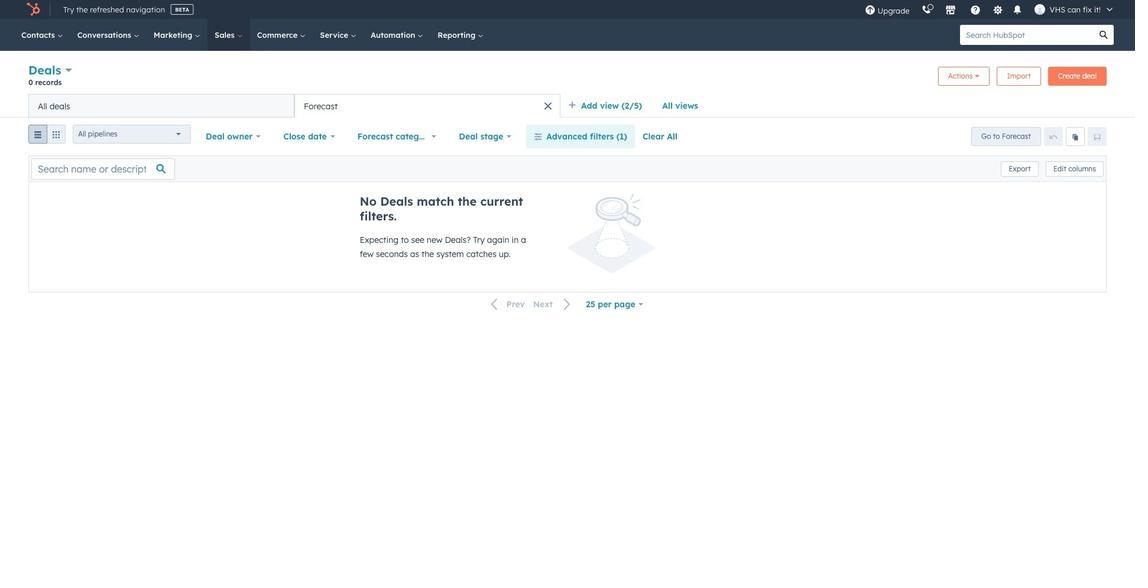 Task type: locate. For each thing, give the bounding box(es) containing it.
group
[[28, 125, 66, 148]]

banner
[[28, 62, 1107, 94]]

menu
[[859, 0, 1121, 19]]

Search name or description search field
[[31, 158, 175, 180]]



Task type: describe. For each thing, give the bounding box(es) containing it.
jer mill image
[[1035, 4, 1045, 15]]

pagination navigation
[[484, 297, 578, 313]]

marketplaces image
[[945, 5, 956, 16]]

Search HubSpot search field
[[960, 25, 1094, 45]]



Task type: vqa. For each thing, say whether or not it's contained in the screenshot.
GENERAL dropdown button in the top of the page
no



